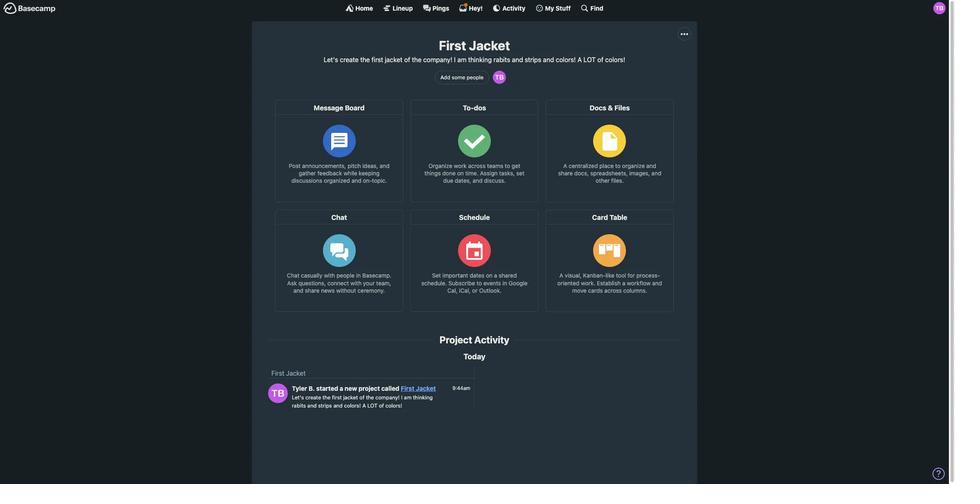 Task type: describe. For each thing, give the bounding box(es) containing it.
my stuff
[[545, 4, 571, 12]]

some
[[452, 74, 465, 81]]

pings button
[[423, 4, 449, 12]]

add
[[441, 74, 450, 81]]

first for first jacket
[[272, 370, 284, 378]]

activity link
[[493, 4, 526, 12]]

started
[[316, 386, 338, 393]]

project
[[359, 386, 380, 393]]

company! inside first jacket let's create the first jacket of the company! i am thinking rabits and strips and colors! a lot of colors!
[[423, 56, 453, 64]]

people
[[467, 74, 484, 81]]

first jacket
[[272, 370, 306, 378]]

thinking inside let's create the first jacket of the company! i am thinking rabits and strips and colors! a lot of colors!
[[413, 395, 433, 401]]

2 vertical spatial jacket
[[416, 386, 436, 393]]

today
[[464, 353, 486, 362]]

first for first jacket let's create the first jacket of the company! i am thinking rabits and strips and colors! a lot of colors!
[[439, 38, 466, 53]]

1 horizontal spatial first jacket link
[[401, 386, 436, 393]]

hey!
[[469, 4, 483, 12]]

rabits inside first jacket let's create the first jacket of the company! i am thinking rabits and strips and colors! a lot of colors!
[[494, 56, 510, 64]]

am inside first jacket let's create the first jacket of the company! i am thinking rabits and strips and colors! a lot of colors!
[[458, 56, 467, 64]]

1 vertical spatial activity
[[474, 335, 510, 346]]

first inside let's create the first jacket of the company! i am thinking rabits and strips and colors! a lot of colors!
[[332, 395, 342, 401]]

jacket for first jacket let's create the first jacket of the company! i am thinking rabits and strips and colors! a lot of colors!
[[469, 38, 510, 53]]

0 vertical spatial first jacket link
[[272, 370, 306, 378]]

find button
[[581, 4, 604, 12]]

find
[[591, 4, 604, 12]]

jacket inside first jacket let's create the first jacket of the company! i am thinking rabits and strips and colors! a lot of colors!
[[385, 56, 403, 64]]

add some people
[[441, 74, 484, 81]]

project activity
[[440, 335, 510, 346]]

create inside let's create the first jacket of the company! i am thinking rabits and strips and colors! a lot of colors!
[[306, 395, 321, 401]]

hey! button
[[459, 3, 483, 12]]

thinking inside first jacket let's create the first jacket of the company! i am thinking rabits and strips and colors! a lot of colors!
[[468, 56, 492, 64]]



Task type: vqa. For each thing, say whether or not it's contained in the screenshot.
Cheryl Walters Image to the middle
no



Task type: locate. For each thing, give the bounding box(es) containing it.
company! down called
[[376, 395, 400, 401]]

add some people link
[[435, 71, 489, 84]]

1 vertical spatial let's
[[292, 395, 304, 401]]

tyler black image
[[934, 2, 946, 14], [493, 71, 506, 84], [268, 384, 288, 404]]

a
[[340, 386, 343, 393]]

first inside first jacket let's create the first jacket of the company! i am thinking rabits and strips and colors! a lot of colors!
[[372, 56, 383, 64]]

lineup
[[393, 4, 413, 12]]

home
[[355, 4, 373, 12]]

called
[[382, 386, 399, 393]]

my
[[545, 4, 554, 12]]

1 horizontal spatial i
[[454, 56, 456, 64]]

1 vertical spatial jacket
[[343, 395, 358, 401]]

1 vertical spatial i
[[401, 395, 403, 401]]

1 vertical spatial first
[[332, 395, 342, 401]]

tyler
[[292, 386, 307, 393]]

1 vertical spatial am
[[404, 395, 412, 401]]

1 vertical spatial company!
[[376, 395, 400, 401]]

9:44am
[[453, 386, 471, 392]]

tyler b. started a new project called first jacket
[[292, 386, 436, 393]]

project
[[440, 335, 472, 346]]

let's inside let's create the first jacket of the company! i am thinking rabits and strips and colors! a lot of colors!
[[292, 395, 304, 401]]

first
[[372, 56, 383, 64], [332, 395, 342, 401]]

0 horizontal spatial company!
[[376, 395, 400, 401]]

0 horizontal spatial a
[[362, 403, 366, 409]]

1 horizontal spatial jacket
[[416, 386, 436, 393]]

1 horizontal spatial first
[[372, 56, 383, 64]]

1 vertical spatial first jacket link
[[401, 386, 436, 393]]

0 horizontal spatial thinking
[[413, 395, 433, 401]]

lot inside let's create the first jacket of the company! i am thinking rabits and strips and colors! a lot of colors!
[[368, 403, 378, 409]]

0 vertical spatial activity
[[503, 4, 526, 12]]

0 horizontal spatial lot
[[368, 403, 378, 409]]

0 horizontal spatial am
[[404, 395, 412, 401]]

i inside let's create the first jacket of the company! i am thinking rabits and strips and colors! a lot of colors!
[[401, 395, 403, 401]]

activity inside 'link'
[[503, 4, 526, 12]]

activity up today
[[474, 335, 510, 346]]

strips
[[525, 56, 541, 64], [318, 403, 332, 409]]

a inside first jacket let's create the first jacket of the company! i am thinking rabits and strips and colors! a lot of colors!
[[578, 56, 582, 64]]

0 horizontal spatial jacket
[[343, 395, 358, 401]]

my stuff button
[[535, 4, 571, 12]]

tyler black image inside main element
[[934, 2, 946, 14]]

i
[[454, 56, 456, 64], [401, 395, 403, 401]]

let's create the first jacket of the company! i am thinking rabits and strips and colors! a lot of colors!
[[292, 395, 433, 409]]

0 vertical spatial thinking
[[468, 56, 492, 64]]

0 vertical spatial let's
[[324, 56, 338, 64]]

1 vertical spatial lot
[[368, 403, 378, 409]]

let's
[[324, 56, 338, 64], [292, 395, 304, 401]]

0 vertical spatial am
[[458, 56, 467, 64]]

of
[[404, 56, 410, 64], [598, 56, 604, 64], [360, 395, 365, 401], [379, 403, 384, 409]]

rabits
[[494, 56, 510, 64], [292, 403, 306, 409]]

company! inside let's create the first jacket of the company! i am thinking rabits and strips and colors! a lot of colors!
[[376, 395, 400, 401]]

0 horizontal spatial rabits
[[292, 403, 306, 409]]

2 vertical spatial first
[[401, 386, 415, 393]]

company!
[[423, 56, 453, 64], [376, 395, 400, 401]]

0 horizontal spatial i
[[401, 395, 403, 401]]

1 horizontal spatial tyler black image
[[493, 71, 506, 84]]

0 vertical spatial first
[[372, 56, 383, 64]]

0 vertical spatial strips
[[525, 56, 541, 64]]

strips inside first jacket let's create the first jacket of the company! i am thinking rabits and strips and colors! a lot of colors!
[[525, 56, 541, 64]]

stuff
[[556, 4, 571, 12]]

1 vertical spatial strips
[[318, 403, 332, 409]]

home link
[[346, 4, 373, 12]]

a inside let's create the first jacket of the company! i am thinking rabits and strips and colors! a lot of colors!
[[362, 403, 366, 409]]

0 vertical spatial company!
[[423, 56, 453, 64]]

strips inside let's create the first jacket of the company! i am thinking rabits and strips and colors! a lot of colors!
[[318, 403, 332, 409]]

a
[[578, 56, 582, 64], [362, 403, 366, 409]]

first
[[439, 38, 466, 53], [272, 370, 284, 378], [401, 386, 415, 393]]

and
[[512, 56, 523, 64], [543, 56, 554, 64], [307, 403, 317, 409], [334, 403, 343, 409]]

switch accounts image
[[3, 2, 56, 15]]

1 horizontal spatial thinking
[[468, 56, 492, 64]]

1 horizontal spatial strips
[[525, 56, 541, 64]]

1 horizontal spatial create
[[340, 56, 359, 64]]

1 vertical spatial first
[[272, 370, 284, 378]]

first jacket link up tyler
[[272, 370, 306, 378]]

0 vertical spatial tyler black image
[[934, 2, 946, 14]]

0 horizontal spatial let's
[[292, 395, 304, 401]]

1 horizontal spatial am
[[458, 56, 467, 64]]

0 horizontal spatial first
[[272, 370, 284, 378]]

0 vertical spatial jacket
[[385, 56, 403, 64]]

rabits inside let's create the first jacket of the company! i am thinking rabits and strips and colors! a lot of colors!
[[292, 403, 306, 409]]

0 horizontal spatial create
[[306, 395, 321, 401]]

2 horizontal spatial jacket
[[469, 38, 510, 53]]

jacket up tyler
[[286, 370, 306, 378]]

let's inside first jacket let's create the first jacket of the company! i am thinking rabits and strips and colors! a lot of colors!
[[324, 56, 338, 64]]

company! up add
[[423, 56, 453, 64]]

jacket for first jacket
[[286, 370, 306, 378]]

activity left my
[[503, 4, 526, 12]]

0 vertical spatial i
[[454, 56, 456, 64]]

1 vertical spatial rabits
[[292, 403, 306, 409]]

b.
[[309, 386, 315, 393]]

9:44am element
[[453, 386, 471, 392]]

2 horizontal spatial tyler black image
[[934, 2, 946, 14]]

main element
[[0, 0, 949, 16]]

am
[[458, 56, 467, 64], [404, 395, 412, 401]]

1 vertical spatial create
[[306, 395, 321, 401]]

jacket
[[469, 38, 510, 53], [286, 370, 306, 378], [416, 386, 436, 393]]

activity
[[503, 4, 526, 12], [474, 335, 510, 346]]

first inside first jacket let's create the first jacket of the company! i am thinking rabits and strips and colors! a lot of colors!
[[439, 38, 466, 53]]

0 horizontal spatial strips
[[318, 403, 332, 409]]

create
[[340, 56, 359, 64], [306, 395, 321, 401]]

i inside first jacket let's create the first jacket of the company! i am thinking rabits and strips and colors! a lot of colors!
[[454, 56, 456, 64]]

1 horizontal spatial lot
[[584, 56, 596, 64]]

0 vertical spatial jacket
[[469, 38, 510, 53]]

0 horizontal spatial first jacket link
[[272, 370, 306, 378]]

lot
[[584, 56, 596, 64], [368, 403, 378, 409]]

jacket up people
[[469, 38, 510, 53]]

0 vertical spatial lot
[[584, 56, 596, 64]]

jacket
[[385, 56, 403, 64], [343, 395, 358, 401]]

0 horizontal spatial jacket
[[286, 370, 306, 378]]

1 vertical spatial jacket
[[286, 370, 306, 378]]

0 horizontal spatial first
[[332, 395, 342, 401]]

1 horizontal spatial first
[[401, 386, 415, 393]]

the
[[360, 56, 370, 64], [412, 56, 422, 64], [323, 395, 331, 401], [366, 395, 374, 401]]

create inside first jacket let's create the first jacket of the company! i am thinking rabits and strips and colors! a lot of colors!
[[340, 56, 359, 64]]

am inside let's create the first jacket of the company! i am thinking rabits and strips and colors! a lot of colors!
[[404, 395, 412, 401]]

first jacket link right called
[[401, 386, 436, 393]]

colors!
[[556, 56, 576, 64], [605, 56, 625, 64], [344, 403, 361, 409], [386, 403, 402, 409]]

lot inside first jacket let's create the first jacket of the company! i am thinking rabits and strips and colors! a lot of colors!
[[584, 56, 596, 64]]

2 vertical spatial tyler black image
[[268, 384, 288, 404]]

0 vertical spatial create
[[340, 56, 359, 64]]

i down tyler b. started a new project called first jacket
[[401, 395, 403, 401]]

0 vertical spatial a
[[578, 56, 582, 64]]

first jacket let's create the first jacket of the company! i am thinking rabits and strips and colors! a lot of colors!
[[324, 38, 625, 64]]

first jacket link
[[272, 370, 306, 378], [401, 386, 436, 393]]

jacket inside let's create the first jacket of the company! i am thinking rabits and strips and colors! a lot of colors!
[[343, 395, 358, 401]]

lineup link
[[383, 4, 413, 12]]

1 horizontal spatial let's
[[324, 56, 338, 64]]

1 vertical spatial a
[[362, 403, 366, 409]]

jacket inside first jacket let's create the first jacket of the company! i am thinking rabits and strips and colors! a lot of colors!
[[469, 38, 510, 53]]

0 vertical spatial first
[[439, 38, 466, 53]]

1 horizontal spatial jacket
[[385, 56, 403, 64]]

1 vertical spatial tyler black image
[[493, 71, 506, 84]]

1 horizontal spatial company!
[[423, 56, 453, 64]]

pings
[[433, 4, 449, 12]]

0 vertical spatial rabits
[[494, 56, 510, 64]]

1 horizontal spatial a
[[578, 56, 582, 64]]

new
[[345, 386, 357, 393]]

2 horizontal spatial first
[[439, 38, 466, 53]]

0 horizontal spatial tyler black image
[[268, 384, 288, 404]]

jacket right called
[[416, 386, 436, 393]]

1 horizontal spatial rabits
[[494, 56, 510, 64]]

thinking
[[468, 56, 492, 64], [413, 395, 433, 401]]

1 vertical spatial thinking
[[413, 395, 433, 401]]

i up some
[[454, 56, 456, 64]]



